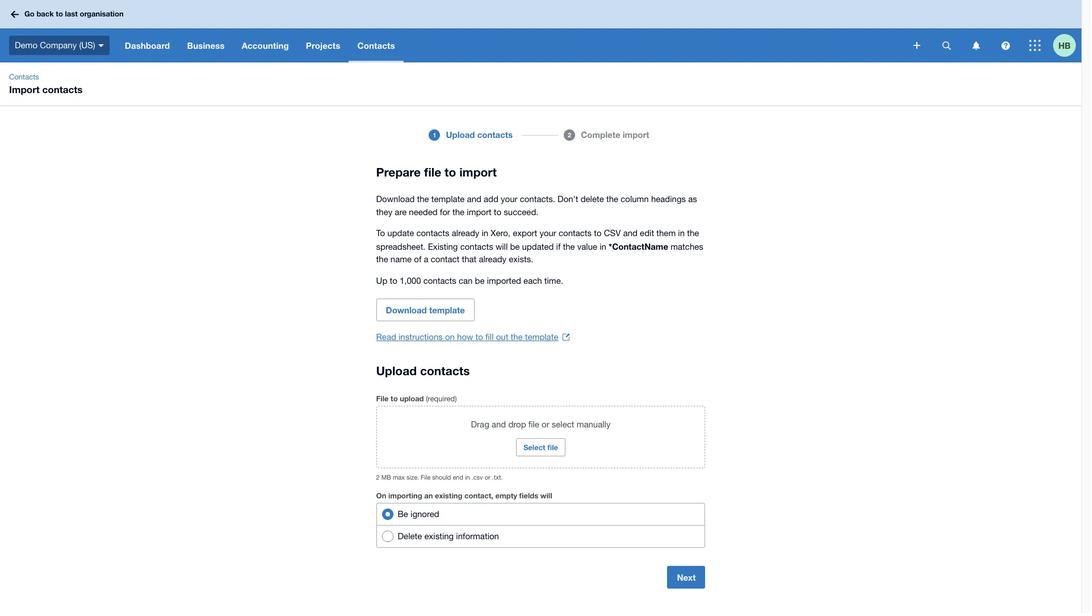 Task type: describe. For each thing, give the bounding box(es) containing it.
in right value
[[600, 242, 607, 251]]

already inside to update contacts already in xero, export your contacts to csv and edit them in the spreadsheet. existing contacts will be updated if the value in
[[452, 228, 480, 238]]

to inside download the template and add your contacts. don't delete the column headings as they are needed for the import to succeed.
[[494, 207, 502, 217]]

demo company (us) button
[[0, 28, 116, 62]]

template inside button
[[429, 305, 465, 315]]

import
[[9, 84, 40, 95]]

mb
[[382, 474, 391, 481]]

2 vertical spatial template
[[525, 332, 559, 342]]

to right the up
[[390, 276, 398, 286]]

headings
[[652, 194, 686, 204]]

imported
[[487, 276, 522, 286]]

empty
[[496, 491, 518, 501]]

that
[[462, 255, 477, 264]]

delete existing information
[[398, 532, 499, 541]]

the right delete
[[607, 194, 619, 204]]

edit
[[640, 228, 655, 238]]

be inside to update contacts already in xero, export your contacts to csv and edit them in the spreadsheet. existing contacts will be updated if the value in
[[510, 242, 520, 251]]

out
[[496, 332, 509, 342]]

the right out
[[511, 332, 523, 342]]

back
[[37, 9, 54, 18]]

are
[[395, 207, 407, 217]]

them
[[657, 228, 676, 238]]

0 horizontal spatial be
[[475, 276, 485, 286]]

.txt.
[[492, 474, 503, 481]]

an
[[425, 491, 433, 501]]

xero,
[[491, 228, 511, 238]]

demo
[[15, 40, 38, 50]]

complete
[[581, 130, 621, 140]]

max
[[393, 474, 405, 481]]

download for download template
[[386, 305, 427, 315]]

download for download the template and add your contacts. don't delete the column headings as they are needed for the import to succeed.
[[376, 194, 415, 204]]

2 mb max size. file should end in .csv or .txt.
[[376, 474, 503, 481]]

matches
[[671, 242, 704, 251]]

the right for
[[453, 207, 465, 217]]

2 for 2
[[568, 131, 572, 138]]

select file
[[524, 443, 559, 452]]

organisation
[[80, 9, 124, 18]]

dashboard
[[125, 40, 170, 51]]

column
[[621, 194, 649, 204]]

add
[[484, 194, 499, 204]]

go
[[24, 9, 35, 18]]

value
[[578, 242, 598, 251]]

go back to last organisation link
[[7, 4, 130, 24]]

already inside matches the name of a contact that already exists.
[[479, 255, 507, 264]]

template inside download the template and add your contacts. don't delete the column headings as they are needed for the import to succeed.
[[432, 194, 465, 204]]

prepare
[[376, 165, 421, 180]]

information
[[456, 532, 499, 541]]

drop
[[509, 420, 526, 430]]

delete
[[398, 532, 422, 541]]

how
[[457, 332, 474, 342]]

contacts for contacts
[[358, 40, 395, 51]]

if
[[557, 242, 561, 251]]

existing inside group
[[425, 532, 454, 541]]

0 vertical spatial existing
[[435, 491, 463, 501]]

import inside download the template and add your contacts. don't delete the column headings as they are needed for the import to succeed.
[[467, 207, 492, 217]]

read instructions on how to fill out the template link
[[376, 331, 570, 344]]

accounting button
[[233, 28, 298, 62]]

on importing an existing contact, empty fields will
[[376, 491, 553, 501]]

1,000
[[400, 276, 421, 286]]

download template
[[386, 305, 465, 315]]

select file button
[[516, 439, 566, 457]]

banner containing hb
[[0, 0, 1082, 62]]

projects button
[[298, 28, 349, 62]]

and inside to update contacts already in xero, export your contacts to csv and edit them in the spreadsheet. existing contacts will be updated if the value in
[[624, 228, 638, 238]]

contacts for contacts import contacts
[[9, 73, 39, 81]]

svg image inside go back to last organisation link
[[11, 11, 19, 18]]

be ignored
[[398, 510, 440, 519]]

upload
[[400, 394, 424, 403]]

don't
[[558, 194, 579, 204]]

(us)
[[79, 40, 95, 50]]

go back to last organisation
[[24, 9, 124, 18]]

svg image inside demo company (us) popup button
[[98, 44, 104, 47]]

the up matches
[[688, 228, 700, 238]]

tab list containing upload contacts
[[212, 124, 871, 164]]

complete import
[[581, 130, 650, 140]]

last
[[65, 9, 78, 18]]

needed
[[409, 207, 438, 217]]

.csv
[[472, 474, 483, 481]]

fill
[[486, 332, 494, 342]]

file to upload (required)
[[376, 394, 457, 403]]

download template button
[[376, 299, 475, 322]]

end
[[453, 474, 464, 481]]

0 horizontal spatial upload
[[376, 364, 417, 378]]

in left xero,
[[482, 228, 489, 238]]

spreadsheet.
[[376, 242, 426, 251]]

hb button
[[1054, 28, 1082, 62]]

exists.
[[509, 255, 534, 264]]

the right if
[[563, 242, 575, 251]]

instructions
[[399, 332, 443, 342]]



Task type: vqa. For each thing, say whether or not it's contained in the screenshot.
29
no



Task type: locate. For each thing, give the bounding box(es) containing it.
1 vertical spatial file
[[421, 474, 431, 481]]

file inside select file "button"
[[548, 443, 559, 452]]

upload up upload
[[376, 364, 417, 378]]

your up succeed.
[[501, 194, 518, 204]]

0 vertical spatial download
[[376, 194, 415, 204]]

import right complete
[[623, 130, 650, 140]]

existing down ignored
[[425, 532, 454, 541]]

(required)
[[426, 395, 457, 403]]

template right out
[[525, 332, 559, 342]]

file for select
[[548, 443, 559, 452]]

or left .txt.
[[485, 474, 491, 481]]

1 vertical spatial already
[[479, 255, 507, 264]]

2 vertical spatial import
[[467, 207, 492, 217]]

fields
[[520, 491, 539, 501]]

1 horizontal spatial upload
[[446, 130, 475, 140]]

on importing an existing contact, empty fields will group
[[376, 503, 706, 548]]

already
[[452, 228, 480, 238], [479, 255, 507, 264]]

0 vertical spatial template
[[432, 194, 465, 204]]

1 vertical spatial contacts
[[9, 73, 39, 81]]

download inside download the template and add your contacts. don't delete the column headings as they are needed for the import to succeed.
[[376, 194, 415, 204]]

contacts link
[[5, 72, 44, 83]]

banner
[[0, 0, 1082, 62]]

upload contacts right 1 at the top left
[[446, 130, 513, 140]]

2 vertical spatial and
[[492, 420, 506, 430]]

to inside to update contacts already in xero, export your contacts to csv and edit them in the spreadsheet. existing contacts will be updated if the value in
[[594, 228, 602, 238]]

import
[[623, 130, 650, 140], [460, 165, 497, 180], [467, 207, 492, 217]]

1 vertical spatial import
[[460, 165, 497, 180]]

1 horizontal spatial file
[[529, 420, 540, 430]]

will down xero,
[[496, 242, 508, 251]]

1 horizontal spatial 2
[[568, 131, 572, 138]]

projects
[[306, 40, 341, 51]]

download the template and add your contacts. don't delete the column headings as they are needed for the import to succeed.
[[376, 194, 698, 217]]

be right can
[[475, 276, 485, 286]]

csv
[[604, 228, 621, 238]]

1 vertical spatial template
[[429, 305, 465, 315]]

business
[[187, 40, 225, 51]]

size.
[[407, 474, 419, 481]]

1
[[433, 131, 437, 138]]

on
[[376, 491, 387, 501]]

existing
[[428, 242, 458, 251]]

read
[[376, 332, 397, 342]]

1 vertical spatial upload
[[376, 364, 417, 378]]

import up 'add'
[[460, 165, 497, 180]]

file right size.
[[421, 474, 431, 481]]

1 vertical spatial or
[[485, 474, 491, 481]]

1 horizontal spatial or
[[542, 420, 550, 430]]

download inside button
[[386, 305, 427, 315]]

upload contacts up file to upload (required)
[[376, 364, 470, 378]]

0 vertical spatial and
[[467, 194, 482, 204]]

updated
[[522, 242, 554, 251]]

1 vertical spatial and
[[624, 228, 638, 238]]

and inside download the template and add your contacts. don't delete the column headings as they are needed for the import to succeed.
[[467, 194, 482, 204]]

contact
[[431, 255, 460, 264]]

your up updated
[[540, 228, 557, 238]]

and left drop
[[492, 420, 506, 430]]

will right fields
[[541, 491, 553, 501]]

contacts import contacts
[[9, 73, 83, 95]]

0 vertical spatial your
[[501, 194, 518, 204]]

1 horizontal spatial your
[[540, 228, 557, 238]]

next
[[677, 573, 696, 583]]

the up "needed"
[[417, 194, 429, 204]]

or left select
[[542, 420, 550, 430]]

1 horizontal spatial be
[[510, 242, 520, 251]]

dashboard link
[[116, 28, 179, 62]]

name
[[391, 255, 412, 264]]

1 vertical spatial be
[[475, 276, 485, 286]]

1 horizontal spatial will
[[541, 491, 553, 501]]

your inside to update contacts already in xero, export your contacts to csv and edit them in the spreadsheet. existing contacts will be updated if the value in
[[540, 228, 557, 238]]

file right 'select'
[[548, 443, 559, 452]]

svg image
[[11, 11, 19, 18], [1030, 40, 1041, 51], [973, 41, 980, 50], [1002, 41, 1011, 50], [98, 44, 104, 47]]

2
[[568, 131, 572, 138], [376, 474, 380, 481]]

in right end
[[465, 474, 470, 481]]

the
[[417, 194, 429, 204], [607, 194, 619, 204], [453, 207, 465, 217], [688, 228, 700, 238], [563, 242, 575, 251], [376, 255, 388, 264], [511, 332, 523, 342]]

importing
[[389, 491, 423, 501]]

succeed.
[[504, 207, 539, 217]]

file left upload
[[376, 394, 389, 403]]

to
[[56, 9, 63, 18], [445, 165, 456, 180], [494, 207, 502, 217], [594, 228, 602, 238], [390, 276, 398, 286], [476, 332, 483, 342], [391, 394, 398, 403]]

already up existing
[[452, 228, 480, 238]]

and left 'add'
[[467, 194, 482, 204]]

and
[[467, 194, 482, 204], [624, 228, 638, 238], [492, 420, 506, 430]]

will inside to update contacts already in xero, export your contacts to csv and edit them in the spreadsheet. existing contacts will be updated if the value in
[[496, 242, 508, 251]]

select
[[524, 443, 546, 452]]

ignored
[[411, 510, 440, 519]]

0 horizontal spatial or
[[485, 474, 491, 481]]

0 horizontal spatial file
[[376, 394, 389, 403]]

to left the "csv"
[[594, 228, 602, 238]]

0 vertical spatial import
[[623, 130, 650, 140]]

2 horizontal spatial and
[[624, 228, 638, 238]]

accounting
[[242, 40, 289, 51]]

hb
[[1059, 40, 1071, 50]]

read instructions on how to fill out the template
[[376, 332, 559, 342]]

1 vertical spatial your
[[540, 228, 557, 238]]

upload right 1 at the top left
[[446, 130, 475, 140]]

they
[[376, 207, 393, 217]]

import down 'add'
[[467, 207, 492, 217]]

up
[[376, 276, 388, 286]]

download
[[376, 194, 415, 204], [386, 305, 427, 315]]

1 vertical spatial upload contacts
[[376, 364, 470, 378]]

download down 1,000
[[386, 305, 427, 315]]

template up for
[[432, 194, 465, 204]]

1 horizontal spatial svg image
[[943, 41, 951, 50]]

contacts inside contacts import contacts
[[9, 73, 39, 81]]

should
[[433, 474, 451, 481]]

2 left 'mb'
[[376, 474, 380, 481]]

the left name
[[376, 255, 388, 264]]

2 left complete
[[568, 131, 572, 138]]

1 vertical spatial existing
[[425, 532, 454, 541]]

tab list
[[212, 124, 871, 164]]

svg image
[[943, 41, 951, 50], [914, 42, 921, 49]]

2 for 2 mb max size. file should end in .csv or .txt.
[[376, 474, 380, 481]]

to left fill
[[476, 332, 483, 342]]

1 vertical spatial will
[[541, 491, 553, 501]]

contacts up import
[[9, 73, 39, 81]]

0 horizontal spatial file
[[424, 165, 442, 180]]

delete
[[581, 194, 604, 204]]

and up *contactname
[[624, 228, 638, 238]]

be
[[398, 510, 408, 519]]

be up exists.
[[510, 242, 520, 251]]

contacts right projects dropdown button
[[358, 40, 395, 51]]

for
[[440, 207, 450, 217]]

update
[[388, 228, 414, 238]]

0 vertical spatial be
[[510, 242, 520, 251]]

as
[[689, 194, 698, 204]]

your
[[501, 194, 518, 204], [540, 228, 557, 238]]

navigation containing dashboard
[[116, 28, 906, 62]]

to
[[376, 228, 385, 238]]

0 vertical spatial upload contacts
[[446, 130, 513, 140]]

contacts button
[[349, 28, 404, 62]]

template
[[432, 194, 465, 204], [429, 305, 465, 315], [525, 332, 559, 342]]

0 horizontal spatial and
[[467, 194, 482, 204]]

0 vertical spatial or
[[542, 420, 550, 430]]

upload contacts
[[446, 130, 513, 140], [376, 364, 470, 378]]

to left last
[[56, 9, 63, 18]]

demo company (us)
[[15, 40, 95, 50]]

0 vertical spatial upload
[[446, 130, 475, 140]]

time.
[[545, 276, 564, 286]]

existing
[[435, 491, 463, 501], [425, 532, 454, 541]]

your inside download the template and add your contacts. don't delete the column headings as they are needed for the import to succeed.
[[501, 194, 518, 204]]

0 vertical spatial file
[[424, 165, 442, 180]]

file right prepare
[[424, 165, 442, 180]]

*contactname
[[609, 241, 669, 251]]

each
[[524, 276, 542, 286]]

on
[[445, 332, 455, 342]]

0 vertical spatial already
[[452, 228, 480, 238]]

1 vertical spatial download
[[386, 305, 427, 315]]

0 vertical spatial contacts
[[358, 40, 395, 51]]

upload
[[446, 130, 475, 140], [376, 364, 417, 378]]

already right that
[[479, 255, 507, 264]]

in up matches
[[679, 228, 685, 238]]

0 horizontal spatial svg image
[[914, 42, 921, 49]]

2 vertical spatial file
[[548, 443, 559, 452]]

be
[[510, 242, 520, 251], [475, 276, 485, 286]]

1 horizontal spatial contacts
[[358, 40, 395, 51]]

to left upload
[[391, 394, 398, 403]]

prepare file to import
[[376, 165, 497, 180]]

1 vertical spatial file
[[529, 420, 540, 430]]

next button
[[668, 566, 706, 589]]

navigation
[[116, 28, 906, 62]]

contacts.
[[520, 194, 556, 204]]

existing down should on the left bottom
[[435, 491, 463, 501]]

template up on
[[429, 305, 465, 315]]

to down 'add'
[[494, 207, 502, 217]]

export
[[513, 228, 538, 238]]

0 horizontal spatial will
[[496, 242, 508, 251]]

0 horizontal spatial your
[[501, 194, 518, 204]]

the inside matches the name of a contact that already exists.
[[376, 255, 388, 264]]

2 horizontal spatial file
[[548, 443, 559, 452]]

1 vertical spatial 2
[[376, 474, 380, 481]]

0 vertical spatial 2
[[568, 131, 572, 138]]

contacts inside popup button
[[358, 40, 395, 51]]

file right drop
[[529, 420, 540, 430]]

0 vertical spatial file
[[376, 394, 389, 403]]

0 horizontal spatial 2
[[376, 474, 380, 481]]

0 vertical spatial will
[[496, 242, 508, 251]]

contacts
[[358, 40, 395, 51], [9, 73, 39, 81]]

drag and drop file or select manually
[[471, 420, 611, 430]]

0 horizontal spatial contacts
[[9, 73, 39, 81]]

select
[[552, 420, 575, 430]]

to update contacts already in xero, export your contacts to csv and edit them in the spreadsheet. existing contacts will be updated if the value in
[[376, 228, 700, 251]]

contacts inside contacts import contacts
[[42, 84, 83, 95]]

company
[[40, 40, 77, 50]]

file for prepare
[[424, 165, 442, 180]]

business button
[[179, 28, 233, 62]]

drag
[[471, 420, 490, 430]]

1 horizontal spatial and
[[492, 420, 506, 430]]

to up for
[[445, 165, 456, 180]]

tab panel
[[212, 147, 871, 164]]

1 horizontal spatial file
[[421, 474, 431, 481]]

contact,
[[465, 491, 494, 501]]

download up are
[[376, 194, 415, 204]]



